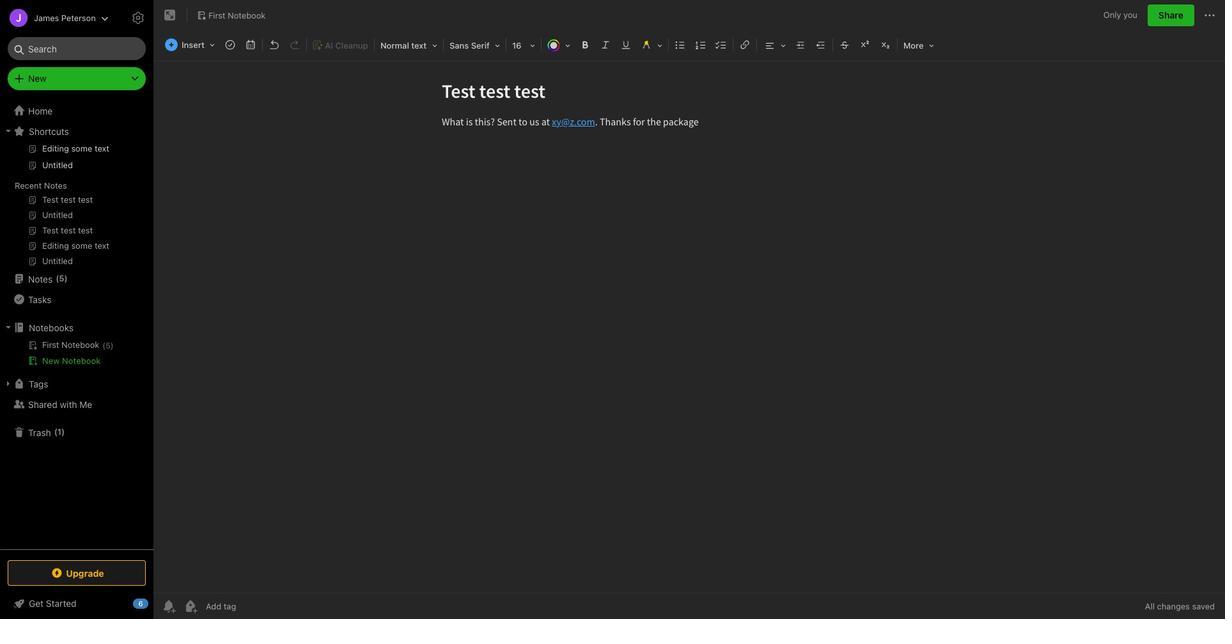 Task type: describe. For each thing, give the bounding box(es) containing it.
expand note image
[[163, 8, 178, 23]]

new notebook button
[[0, 353, 153, 369]]

( for trash
[[54, 427, 57, 437]]

sans
[[450, 40, 469, 51]]

peterson
[[61, 12, 96, 23]]

shared with me
[[28, 399, 92, 410]]

share
[[1159, 10, 1184, 20]]

started
[[46, 598, 77, 609]]

Add tag field
[[205, 601, 301, 612]]

first
[[209, 10, 226, 20]]

only
[[1104, 10, 1122, 20]]

underline image
[[617, 36, 635, 54]]

strikethrough image
[[836, 36, 854, 54]]

only you
[[1104, 10, 1138, 20]]

notes ( 5 )
[[28, 273, 68, 284]]

me
[[80, 399, 92, 410]]

expand tags image
[[3, 379, 13, 389]]

changes
[[1158, 601, 1191, 612]]

upgrade
[[66, 568, 104, 579]]

bold image
[[576, 36, 594, 54]]

notebooks
[[29, 322, 74, 333]]

home
[[28, 105, 53, 116]]

insert link image
[[736, 36, 754, 54]]

trash ( 1 )
[[28, 427, 65, 438]]

tags
[[29, 378, 48, 389]]

shortcuts button
[[0, 121, 153, 141]]

normal text
[[381, 40, 427, 51]]

serif
[[471, 40, 490, 51]]

home link
[[0, 100, 154, 121]]

6
[[138, 600, 143, 608]]

new for new
[[28, 73, 47, 84]]

Highlight field
[[637, 36, 667, 54]]

checklist image
[[713, 36, 731, 54]]

shared with me link
[[0, 394, 153, 415]]

new notebook
[[42, 356, 101, 366]]

5 inside notes ( 5 )
[[59, 273, 64, 284]]

Insert field
[[162, 36, 219, 54]]

Font family field
[[445, 36, 505, 54]]

calendar event image
[[242, 36, 260, 54]]

( for notes
[[56, 273, 59, 284]]

tags button
[[0, 374, 153, 394]]

notes inside notes ( 5 )
[[28, 274, 53, 284]]

click to collapse image
[[149, 596, 158, 611]]

Search text field
[[17, 37, 137, 60]]

outdent image
[[813, 36, 830, 54]]

all changes saved
[[1146, 601, 1216, 612]]

italic image
[[597, 36, 615, 54]]

task image
[[221, 36, 239, 54]]

indent image
[[792, 36, 810, 54]]

with
[[60, 399, 77, 410]]

first notebook
[[209, 10, 266, 20]]

undo image
[[265, 36, 283, 54]]

new button
[[8, 67, 146, 90]]

tasks button
[[0, 289, 153, 310]]

note window element
[[154, 0, 1226, 619]]

recent notes
[[15, 180, 67, 191]]

subscript image
[[877, 36, 895, 54]]



Task type: locate. For each thing, give the bounding box(es) containing it.
new inside popup button
[[28, 73, 47, 84]]

trash
[[28, 427, 51, 438]]

1 vertical spatial new
[[42, 356, 60, 366]]

1
[[57, 427, 61, 437]]

) for trash
[[61, 427, 65, 437]]

1 horizontal spatial notebook
[[228, 10, 266, 20]]

Alignment field
[[759, 36, 791, 54]]

( up new notebook button
[[103, 341, 106, 351]]

0 vertical spatial )
[[64, 273, 68, 284]]

( 5 )
[[103, 341, 114, 351]]

first notebook button
[[193, 6, 270, 24]]

5 inside new notebook group
[[106, 341, 111, 351]]

5
[[59, 273, 64, 284], [106, 341, 111, 351]]

expand notebooks image
[[3, 322, 13, 333]]

notes up tasks
[[28, 274, 53, 284]]

notebook right first
[[228, 10, 266, 20]]

0 horizontal spatial notebook
[[62, 356, 101, 366]]

( inside notes ( 5 )
[[56, 273, 59, 284]]

get
[[29, 598, 44, 609]]

None search field
[[17, 37, 137, 60]]

superscript image
[[857, 36, 875, 54]]

Account field
[[0, 5, 109, 31]]

get started
[[29, 598, 77, 609]]

0 horizontal spatial 5
[[59, 273, 64, 284]]

5 up new notebook button
[[106, 341, 111, 351]]

numbered list image
[[692, 36, 710, 54]]

( inside new notebook group
[[103, 341, 106, 351]]

share button
[[1148, 4, 1195, 26]]

1 vertical spatial notes
[[28, 274, 53, 284]]

More field
[[900, 36, 939, 54]]

notebooks link
[[0, 317, 153, 338]]

tree containing home
[[0, 100, 154, 549]]

2 vertical spatial )
[[61, 427, 65, 437]]

notebook for first notebook
[[228, 10, 266, 20]]

0 vertical spatial notebook
[[228, 10, 266, 20]]

) up new notebook button
[[111, 341, 114, 351]]

Heading level field
[[376, 36, 442, 54]]

more
[[904, 40, 924, 51]]

( inside trash ( 1 )
[[54, 427, 57, 437]]

) inside notes ( 5 )
[[64, 273, 68, 284]]

tree
[[0, 100, 154, 549]]

0 vertical spatial notes
[[44, 180, 67, 191]]

new notebook group
[[0, 338, 153, 374]]

) up 'tasks' button
[[64, 273, 68, 284]]

you
[[1124, 10, 1138, 20]]

Help and Learning task checklist field
[[0, 594, 154, 614]]

Font color field
[[543, 36, 575, 54]]

new
[[28, 73, 47, 84], [42, 356, 60, 366]]

james
[[34, 12, 59, 23]]

) right trash
[[61, 427, 65, 437]]

new for new notebook
[[42, 356, 60, 366]]

( right trash
[[54, 427, 57, 437]]

notes right recent at the top of page
[[44, 180, 67, 191]]

notebook for new notebook
[[62, 356, 101, 366]]

notebook up "tags" button on the bottom left of the page
[[62, 356, 101, 366]]

recent notes group
[[0, 141, 153, 274]]

new inside button
[[42, 356, 60, 366]]

add a reminder image
[[161, 599, 177, 614]]

notebook inside group
[[62, 356, 101, 366]]

0 vertical spatial new
[[28, 73, 47, 84]]

) inside trash ( 1 )
[[61, 427, 65, 437]]

text
[[412, 40, 427, 51]]

1 vertical spatial 5
[[106, 341, 111, 351]]

notes
[[44, 180, 67, 191], [28, 274, 53, 284]]

(
[[56, 273, 59, 284], [103, 341, 106, 351], [54, 427, 57, 437]]

More actions field
[[1203, 5, 1218, 26]]

more actions image
[[1203, 8, 1218, 23]]

5 up 'tasks' button
[[59, 273, 64, 284]]

upgrade button
[[8, 560, 146, 586]]

( up 'tasks' button
[[56, 273, 59, 284]]

insert
[[182, 40, 205, 50]]

1 vertical spatial (
[[103, 341, 106, 351]]

bulleted list image
[[672, 36, 690, 54]]

0 vertical spatial (
[[56, 273, 59, 284]]

all
[[1146, 601, 1156, 612]]

sans serif
[[450, 40, 490, 51]]

shared
[[28, 399, 57, 410]]

Note Editor text field
[[154, 61, 1226, 593]]

normal
[[381, 40, 409, 51]]

tasks
[[28, 294, 51, 305]]

) for notes
[[64, 273, 68, 284]]

notes inside group
[[44, 180, 67, 191]]

notebook
[[228, 10, 266, 20], [62, 356, 101, 366]]

notebook inside note window element
[[228, 10, 266, 20]]

saved
[[1193, 601, 1216, 612]]

16
[[512, 40, 522, 51]]

2 vertical spatial (
[[54, 427, 57, 437]]

add tag image
[[183, 599, 198, 614]]

recent
[[15, 180, 42, 191]]

1 horizontal spatial 5
[[106, 341, 111, 351]]

1 vertical spatial notebook
[[62, 356, 101, 366]]

shortcuts
[[29, 126, 69, 137]]

) inside new notebook group
[[111, 341, 114, 351]]

settings image
[[131, 10, 146, 26]]

james peterson
[[34, 12, 96, 23]]

Font size field
[[508, 36, 540, 54]]

1 vertical spatial )
[[111, 341, 114, 351]]

0 vertical spatial 5
[[59, 273, 64, 284]]

)
[[64, 273, 68, 284], [111, 341, 114, 351], [61, 427, 65, 437]]

new up 'tags'
[[42, 356, 60, 366]]

new up home at the left
[[28, 73, 47, 84]]



Task type: vqa. For each thing, say whether or not it's contained in the screenshot.
second Dropdown List menu from the top
no



